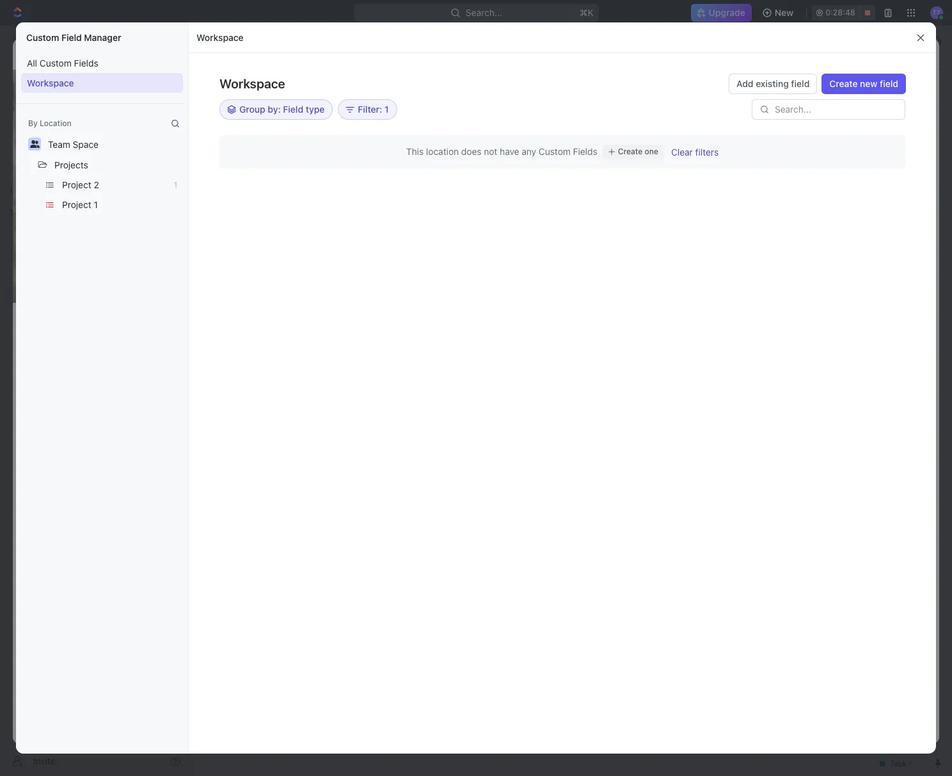 Task type: locate. For each thing, give the bounding box(es) containing it.
team space up projects button
[[48, 139, 99, 150]]

/
[[187, 48, 189, 59]]

0 vertical spatial list
[[16, 53, 188, 93]]

task sidebar content section
[[632, 70, 901, 744]]

items
[[207, 558, 234, 569]]

0 vertical spatial 40 mins
[[853, 142, 882, 152]]

this location does not have any custom fields
[[407, 146, 598, 157]]

1 horizontal spatial add
[[860, 82, 877, 93]]

0 vertical spatial fields
[[74, 58, 98, 69]]

0 vertical spatial create
[[830, 78, 858, 89]]

team
[[215, 35, 237, 46], [85, 48, 107, 59], [48, 139, 70, 150]]

1 horizontal spatial user group image
[[203, 38, 211, 44]]

docs link
[[5, 106, 186, 126]]

to
[[761, 142, 770, 152], [780, 142, 789, 152]]

fields right assignees
[[574, 146, 598, 157]]

user group image inside the team space link
[[203, 38, 211, 44]]

project 2 up group in the left top of the page
[[222, 76, 298, 97]]

hide down the search... text field
[[801, 118, 821, 129]]

workspace for the leftmost workspace button
[[27, 77, 74, 88]]

team space up project 2 link
[[215, 35, 266, 46]]

0 vertical spatial 1
[[385, 104, 389, 115]]

0 vertical spatial workspace button
[[194, 30, 246, 45]]

list down manager
[[16, 53, 188, 93]]

added watcher:
[[688, 163, 749, 172]]

custom up all
[[26, 32, 59, 43]]

2 vertical spatial 1
[[94, 199, 98, 210]]

0 horizontal spatial project 2
[[62, 179, 99, 190]]

eloisefrancis23@gmail. com
[[658, 163, 837, 182]]

team down location at the left of page
[[48, 139, 70, 150]]

eloisefrancis23@gmail.
[[749, 163, 837, 172]]

0 horizontal spatial to
[[761, 142, 770, 152]]

fields down 'custom field manager'
[[74, 58, 98, 69]]

list containing all custom fields
[[16, 53, 188, 93]]

clear
[[672, 146, 693, 157]]

1 vertical spatial team
[[85, 48, 107, 59]]

0 vertical spatial space
[[240, 35, 266, 46]]

0 vertical spatial 2
[[226, 48, 232, 59]]

search
[[750, 118, 779, 129]]

hide up clickbot
[[665, 150, 682, 159]]

create
[[830, 78, 858, 89], [618, 147, 643, 156]]

2
[[226, 48, 232, 59], [284, 76, 294, 97], [94, 179, 99, 190]]

dashboards link
[[5, 127, 186, 148]]

project 2 up project 1
[[62, 179, 99, 190]]

2 vertical spatial team space
[[48, 139, 99, 150]]

0 vertical spatial team space
[[215, 35, 266, 46]]

1 horizontal spatial create
[[830, 78, 858, 89]]

team down manager
[[85, 48, 107, 59]]

1 vertical spatial mins
[[865, 163, 882, 172]]

project 2 link
[[195, 48, 232, 59]]

added
[[691, 163, 713, 172]]

1 horizontal spatial to
[[780, 142, 789, 152]]

user group image up / project 2
[[203, 38, 211, 44]]

0 horizontal spatial 1
[[94, 199, 98, 210]]

create left new
[[830, 78, 858, 89]]

2 field from the left
[[881, 78, 899, 89]]

2 up group by : field type
[[284, 76, 294, 97]]

team space down manager
[[85, 48, 135, 59]]

filters
[[696, 146, 719, 157]]

0 horizontal spatial fields
[[74, 58, 98, 69]]

sidebar navigation
[[0, 26, 191, 776]]

1 right filter:
[[385, 104, 389, 115]]

1 vertical spatial hide
[[665, 150, 682, 159]]

0 vertical spatial field
[[61, 32, 82, 43]]

custom right all
[[40, 58, 72, 69]]

field right new
[[881, 78, 899, 89]]

mins for changed status from
[[865, 142, 882, 152]]

:
[[278, 104, 281, 115]]

create inside button
[[830, 78, 858, 89]]

1 vertical spatial create
[[618, 147, 643, 156]]

0 vertical spatial user group image
[[203, 38, 211, 44]]

team space button
[[42, 134, 104, 154]]

add
[[737, 78, 754, 89], [860, 82, 877, 93]]

create for create new field
[[830, 78, 858, 89]]

2 40 from the top
[[853, 163, 863, 172]]

changed status from
[[672, 142, 751, 152]]

0 vertical spatial project 2
[[222, 76, 298, 97]]

hide for hide dropdown button
[[801, 118, 821, 129]]

0 vertical spatial team
[[215, 35, 237, 46]]

Search... text field
[[775, 104, 898, 115]]

table link
[[386, 115, 411, 133]]

1 horizontal spatial team space link
[[199, 33, 269, 49]]

tree
[[5, 223, 186, 396]]

1 vertical spatial 40 mins
[[853, 163, 882, 172]]

user group image for the team space link to the right
[[203, 38, 211, 44]]

project
[[195, 48, 224, 59], [222, 76, 280, 97], [62, 179, 91, 190], [62, 199, 91, 210]]

workspace up project 2 link
[[197, 32, 244, 43]]

1 vertical spatial workspace button
[[21, 73, 183, 93]]

search...
[[466, 7, 502, 18]]

1 inside filter: 1 dropdown button
[[385, 104, 389, 115]]

2 horizontal spatial space
[[240, 35, 266, 46]]

1 horizontal spatial hide
[[801, 118, 821, 129]]

2 horizontal spatial team
[[215, 35, 237, 46]]

custom field manager
[[26, 32, 121, 43]]

table
[[388, 118, 411, 129]]

project inside button
[[62, 199, 91, 210]]

field inside button
[[792, 78, 810, 89]]

nov
[[747, 49, 761, 58]]

created
[[705, 49, 734, 58]]

field up team space, , element
[[61, 32, 82, 43]]

0 horizontal spatial hide
[[665, 150, 682, 159]]

0 vertical spatial 40
[[853, 142, 863, 152]]

team space link down manager
[[85, 48, 135, 59]]

all custom fields button
[[21, 53, 183, 73]]

1 mins from the top
[[865, 142, 882, 152]]

you
[[658, 142, 672, 152]]

hide for hide button
[[665, 150, 682, 159]]

2 up project 1
[[94, 179, 99, 190]]

field
[[792, 78, 810, 89], [881, 78, 899, 89]]

dashboards
[[31, 132, 80, 143]]

1 vertical spatial 2
[[284, 76, 294, 97]]

project up group in the left top of the page
[[222, 76, 280, 97]]

workspace down all custom fields
[[27, 77, 74, 88]]

1 down projects button
[[94, 199, 98, 210]]

1 vertical spatial space
[[109, 48, 135, 59]]

location
[[426, 146, 459, 157]]

1 horizontal spatial workspace button
[[194, 30, 246, 45]]

0 horizontal spatial space
[[73, 139, 99, 150]]

1 for project 1
[[94, 199, 98, 210]]

2 right /
[[226, 48, 232, 59]]

home link
[[5, 62, 186, 83]]

2 list from the top
[[16, 175, 188, 215]]

0 horizontal spatial field
[[61, 32, 82, 43]]

to do
[[778, 142, 801, 152]]

field inside button
[[881, 78, 899, 89]]

1 horizontal spatial fields
[[574, 146, 598, 157]]

0 vertical spatial hide
[[801, 118, 821, 129]]

team up project 2 link
[[215, 35, 237, 46]]

1 horizontal spatial field
[[881, 78, 899, 89]]

inbox link
[[5, 84, 186, 104]]

create inside create one button
[[618, 147, 643, 156]]

user group image inside tree
[[13, 251, 23, 259]]

to down search
[[761, 142, 770, 152]]

workspace button up project 2 link
[[194, 30, 246, 45]]

workspace button
[[194, 30, 246, 45], [21, 73, 183, 93]]

2 to from the left
[[780, 142, 789, 152]]

1 field from the left
[[792, 78, 810, 89]]

1
[[385, 104, 389, 115], [174, 180, 177, 190], [94, 199, 98, 210]]

1 to from the left
[[761, 142, 770, 152]]

clickbot
[[658, 163, 688, 172]]

list
[[16, 53, 188, 93], [16, 175, 188, 215]]

0 horizontal spatial user group image
[[13, 251, 23, 259]]

project 2
[[222, 76, 298, 97], [62, 179, 99, 190]]

user group image
[[203, 38, 211, 44], [13, 251, 23, 259]]

0 horizontal spatial add
[[737, 78, 754, 89]]

1 vertical spatial list
[[16, 175, 188, 215]]

0 horizontal spatial team
[[48, 139, 70, 150]]

add for add existing field
[[737, 78, 754, 89]]

custom right any
[[539, 146, 571, 157]]

team space link right /
[[199, 33, 269, 49]]

team space
[[215, 35, 266, 46], [85, 48, 135, 59], [48, 139, 99, 150]]

0 vertical spatial custom
[[26, 32, 59, 43]]

1 vertical spatial project 2
[[62, 179, 99, 190]]

1 vertical spatial custom
[[40, 58, 72, 69]]

create left one
[[618, 147, 643, 156]]

to left the do
[[780, 142, 789, 152]]

1 40 from the top
[[853, 142, 863, 152]]

2 mins from the top
[[865, 163, 882, 172]]

1 horizontal spatial field
[[283, 104, 304, 115]]

1 list from the top
[[16, 53, 188, 93]]

2 vertical spatial team
[[48, 139, 70, 150]]

1 horizontal spatial 1
[[174, 180, 177, 190]]

2 vertical spatial space
[[73, 139, 99, 150]]

0 horizontal spatial field
[[792, 78, 810, 89]]

mins for added watcher:
[[865, 163, 882, 172]]

hide inside dropdown button
[[801, 118, 821, 129]]

team space inside button
[[48, 139, 99, 150]]

inbox
[[31, 88, 53, 99]]

/ project 2
[[187, 48, 232, 59]]

list down projects
[[16, 175, 188, 215]]

project down projects
[[62, 199, 91, 210]]

1 vertical spatial fields
[[574, 146, 598, 157]]

user group image down spaces at the top left of the page
[[13, 251, 23, 259]]

1 40 mins from the top
[[853, 142, 882, 152]]

40
[[853, 142, 863, 152], [853, 163, 863, 172]]

space
[[240, 35, 266, 46], [109, 48, 135, 59], [73, 139, 99, 150]]

do
[[791, 142, 801, 152]]

create one
[[618, 147, 659, 156]]

clear filters
[[672, 146, 719, 157]]

assignees button
[[518, 147, 577, 163]]

mins
[[865, 142, 882, 152], [865, 163, 882, 172]]

list
[[288, 118, 303, 129]]

2 40 mins from the top
[[853, 163, 882, 172]]

40 mins
[[853, 142, 882, 152], [853, 163, 882, 172]]

list containing project 2
[[16, 175, 188, 215]]

2 horizontal spatial 1
[[385, 104, 389, 115]]

watcher:
[[716, 163, 747, 172]]

by
[[28, 118, 38, 128]]

workspace
[[197, 32, 244, 43], [220, 76, 285, 91], [27, 77, 74, 88]]

to for to
[[761, 142, 770, 152]]

0 horizontal spatial create
[[618, 147, 643, 156]]

1 up project 1 button
[[174, 180, 177, 190]]

0 vertical spatial mins
[[865, 142, 882, 152]]

workspace inside list
[[27, 77, 74, 88]]

1 vertical spatial user group image
[[13, 251, 23, 259]]

tree inside sidebar navigation
[[5, 223, 186, 396]]

share button
[[777, 44, 816, 64]]

by location
[[28, 118, 72, 128]]

workspace button up docs link
[[21, 73, 183, 93]]

hide inside button
[[665, 150, 682, 159]]

manager
[[84, 32, 121, 43]]

1 inside project 1 button
[[94, 199, 98, 210]]

all custom fields
[[27, 58, 98, 69]]

field right existing
[[792, 78, 810, 89]]

field right the :
[[283, 104, 304, 115]]

project up project 1
[[62, 179, 91, 190]]

2 vertical spatial custom
[[539, 146, 571, 157]]

1 vertical spatial 40
[[853, 163, 863, 172]]

2 vertical spatial 2
[[94, 179, 99, 190]]

team space link
[[199, 33, 269, 49], [85, 48, 135, 59]]



Task type: vqa. For each thing, say whether or not it's contained in the screenshot.
the right Create
yes



Task type: describe. For each thing, give the bounding box(es) containing it.
changed
[[674, 142, 705, 152]]

project 2 inside list
[[62, 179, 99, 190]]

40 for changed status from
[[853, 142, 863, 152]]

board
[[239, 118, 264, 129]]

activity
[[909, 101, 933, 108]]

1 vertical spatial 1
[[174, 180, 177, 190]]

space inside team space button
[[73, 139, 99, 150]]

does
[[462, 146, 482, 157]]

0 horizontal spatial team space link
[[85, 48, 135, 59]]

created on nov 17
[[705, 49, 771, 58]]

projects button
[[49, 154, 94, 175]]

1 horizontal spatial 2
[[226, 48, 232, 59]]

field for add existing field
[[792, 78, 810, 89]]

40 for added watcher:
[[853, 163, 863, 172]]

calendar
[[327, 118, 365, 129]]

existing
[[756, 78, 789, 89]]

to for to do
[[780, 142, 789, 152]]

hide button
[[786, 115, 825, 133]]

upgrade
[[709, 7, 746, 18]]

list link
[[285, 115, 303, 133]]

team inside button
[[48, 139, 70, 150]]

filter: 1 button
[[338, 99, 397, 120]]

⌘k
[[580, 7, 594, 18]]

type
[[306, 104, 325, 115]]

2 horizontal spatial 2
[[284, 76, 294, 97]]

1 horizontal spatial team
[[85, 48, 107, 59]]

search button
[[733, 115, 783, 133]]

add existing field
[[737, 78, 810, 89]]

have
[[500, 146, 520, 157]]

board link
[[236, 115, 264, 133]]

one
[[645, 147, 659, 156]]

action
[[174, 558, 204, 569]]

create one button
[[603, 144, 664, 159]]

group
[[239, 104, 266, 115]]

create for create one
[[618, 147, 643, 156]]

field for create new field
[[881, 78, 899, 89]]

0 horizontal spatial workspace button
[[21, 73, 183, 93]]

add for add task
[[860, 82, 877, 93]]

status
[[707, 142, 730, 152]]

add existing field button
[[729, 74, 818, 94]]

hide button
[[659, 147, 687, 163]]

workspace up group in the left top of the page
[[220, 76, 285, 91]]

clear filters button
[[672, 146, 719, 157]]

0 horizontal spatial 2
[[94, 179, 99, 190]]

share
[[784, 48, 809, 59]]

home
[[31, 67, 55, 77]]

new button
[[757, 3, 802, 23]]

team space, , element
[[67, 47, 79, 60]]

Edit task name text field
[[56, 367, 582, 391]]

1 vertical spatial field
[[283, 104, 304, 115]]

favorites button
[[5, 183, 49, 199]]

action items
[[174, 558, 234, 569]]

40 mins for changed status from
[[853, 142, 882, 152]]

not
[[484, 146, 498, 157]]

customize
[[844, 118, 889, 129]]

customize button
[[827, 115, 893, 133]]

create new field
[[830, 78, 899, 89]]

new
[[861, 78, 878, 89]]

filter: 1
[[358, 104, 389, 115]]

add task
[[860, 82, 899, 93]]

assignees
[[534, 150, 572, 159]]

favorites
[[10, 186, 44, 195]]

Search tasks... text field
[[793, 145, 921, 165]]

this
[[407, 146, 424, 157]]

create new field button
[[822, 74, 907, 94]]

fields inside button
[[74, 58, 98, 69]]

task
[[880, 82, 899, 93]]

project right /
[[195, 48, 224, 59]]

any
[[522, 146, 537, 157]]

project 1
[[62, 199, 98, 210]]

0:28:48
[[826, 8, 856, 17]]

upgrade link
[[691, 4, 752, 22]]

40 mins for added watcher:
[[853, 163, 882, 172]]

action items button
[[169, 552, 239, 575]]

task sidebar navigation tab list
[[907, 77, 935, 152]]

17
[[763, 49, 771, 58]]

1 vertical spatial team space
[[85, 48, 135, 59]]

com
[[658, 163, 837, 182]]

add task button
[[853, 77, 907, 98]]

location
[[40, 118, 72, 128]]

group by : field type
[[239, 104, 325, 115]]

all
[[27, 58, 37, 69]]

1 horizontal spatial project 2
[[222, 76, 298, 97]]

by
[[268, 104, 278, 115]]

space inside the team space link
[[240, 35, 266, 46]]

1 for filter: 1
[[385, 104, 389, 115]]

1 horizontal spatial space
[[109, 48, 135, 59]]

workspace for the right workspace button
[[197, 32, 244, 43]]

0:28:48 button
[[813, 5, 876, 20]]

user group image for tree within the sidebar navigation
[[13, 251, 23, 259]]

filter:
[[358, 104, 382, 115]]

project 1 button
[[56, 195, 183, 215]]

invite
[[33, 755, 56, 766]]

projects
[[54, 159, 88, 170]]

on
[[736, 49, 745, 58]]

calendar link
[[324, 115, 365, 133]]

from
[[732, 142, 749, 152]]

spaces
[[10, 207, 37, 217]]

custom fields element
[[56, 618, 582, 675]]

custom inside button
[[40, 58, 72, 69]]



